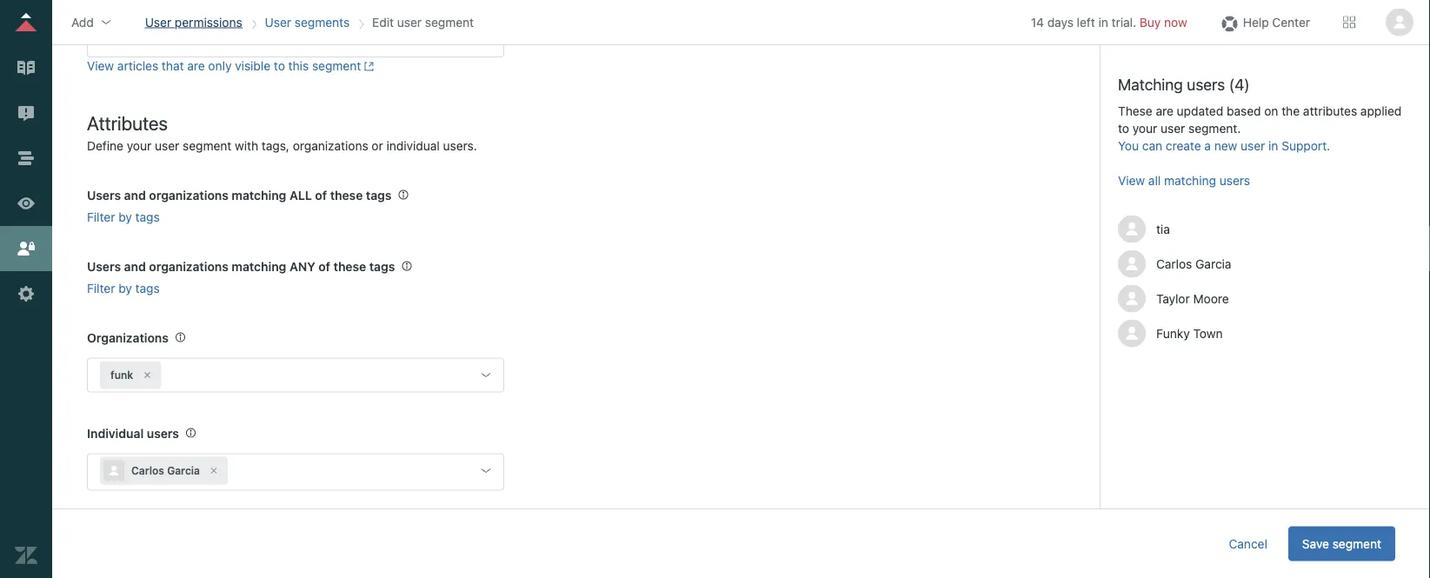 Task type: locate. For each thing, give the bounding box(es) containing it.
are right that
[[187, 59, 205, 74]]

filter up organizations on the left
[[87, 281, 115, 296]]

carlos garcia option
[[100, 458, 228, 485]]

are
[[187, 59, 205, 74], [1156, 104, 1174, 118]]

0 horizontal spatial view
[[87, 59, 114, 74]]

user segments
[[265, 15, 350, 29]]

2 user from the left
[[265, 15, 291, 29]]

1 vertical spatial and
[[124, 260, 146, 274]]

segment
[[425, 15, 474, 29], [312, 59, 361, 74], [183, 139, 232, 153], [1333, 537, 1382, 551]]

0 vertical spatial these
[[330, 188, 363, 203]]

2 filter from the top
[[87, 281, 115, 296]]

0 vertical spatial in
[[1099, 15, 1109, 29]]

users and organizations matching all of these tags
[[87, 188, 392, 203]]

1 vertical spatial by
[[118, 281, 132, 296]]

2 vertical spatial matching
[[232, 260, 287, 274]]

new
[[1215, 138, 1238, 153]]

users
[[87, 188, 121, 203], [87, 260, 121, 274]]

of for all
[[315, 188, 327, 203]]

user
[[397, 15, 422, 29], [1161, 121, 1186, 135], [1241, 138, 1266, 153], [155, 139, 179, 153]]

0 vertical spatial filter by tags link
[[87, 210, 160, 224]]

organizations
[[87, 331, 169, 345]]

0 vertical spatial are
[[187, 59, 205, 74]]

1 vertical spatial remove image
[[209, 466, 219, 477]]

segment inside save segment button
[[1333, 537, 1382, 551]]

filter by tags for users and organizations matching all of these tags
[[87, 210, 160, 224]]

cancel
[[1229, 537, 1268, 551]]

0 vertical spatial your
[[1133, 121, 1158, 135]]

the
[[1282, 104, 1300, 118]]

0 vertical spatial remove image
[[142, 371, 153, 381]]

carlos down individual users
[[131, 465, 164, 478]]

1 vertical spatial to
[[1119, 121, 1130, 135]]

filter by tags
[[87, 210, 160, 224], [87, 281, 160, 296]]

permissions
[[175, 15, 242, 29]]

tags,
[[262, 139, 290, 153]]

1 horizontal spatial are
[[1156, 104, 1174, 118]]

1 vertical spatial organizations
[[149, 188, 229, 203]]

segments
[[295, 15, 350, 29]]

organizations
[[293, 139, 369, 153], [149, 188, 229, 203], [149, 260, 229, 274]]

1 vertical spatial filter by tags link
[[87, 281, 160, 296]]

funky town
[[1157, 326, 1223, 341]]

users for users and organizations matching any of these tags
[[87, 260, 121, 274]]

view all matching users
[[1119, 173, 1251, 188]]

2 users from the top
[[87, 260, 121, 274]]

garcia down individual users
[[167, 465, 200, 478]]

and down attributes
[[124, 188, 146, 203]]

town
[[1194, 326, 1223, 341]]

1 horizontal spatial in
[[1269, 138, 1279, 153]]

your up the can
[[1133, 121, 1158, 135]]

articles
[[117, 59, 158, 74]]

by
[[118, 210, 132, 224], [118, 281, 132, 296]]

1 vertical spatial carlos
[[131, 465, 164, 478]]

buy
[[1140, 15, 1162, 29]]

garcia up moore
[[1196, 257, 1232, 271]]

users
[[1188, 75, 1226, 94], [1220, 173, 1251, 188], [147, 427, 179, 441]]

1 vertical spatial users
[[1220, 173, 1251, 188]]

view articles that are only visible to this segment link
[[87, 59, 375, 74]]

0 vertical spatial matching
[[1165, 173, 1217, 188]]

by down define
[[118, 210, 132, 224]]

carlos garcia down individual users
[[131, 465, 200, 478]]

to left this
[[274, 59, 285, 74]]

define
[[87, 139, 123, 153]]

carlos inside option
[[131, 465, 164, 478]]

0 horizontal spatial carlos
[[131, 465, 164, 478]]

your
[[1133, 121, 1158, 135], [127, 139, 152, 153]]

center
[[1273, 15, 1311, 29]]

days
[[1048, 15, 1074, 29]]

applied
[[1361, 104, 1402, 118]]

0 vertical spatial users
[[1188, 75, 1226, 94]]

carlos garcia up taylor moore at the bottom right of page
[[1157, 257, 1232, 271]]

you
[[1119, 138, 1139, 153]]

zendesk image
[[15, 545, 37, 567]]

1 vertical spatial are
[[1156, 104, 1174, 118]]

14
[[1031, 15, 1045, 29]]

1 vertical spatial carlos garcia
[[131, 465, 200, 478]]

1 horizontal spatial view
[[1119, 173, 1146, 188]]

view all matching users link
[[1119, 173, 1251, 188]]

1 filter by tags from the top
[[87, 210, 160, 224]]

remove image
[[142, 371, 153, 381], [209, 466, 219, 477]]

and for users and organizations matching all of these tags
[[124, 188, 146, 203]]

view left the articles
[[87, 59, 114, 74]]

user up that
[[145, 15, 171, 29]]

1 horizontal spatial user
[[265, 15, 291, 29]]

of right all
[[315, 188, 327, 203]]

filter by tags up organizations on the left
[[87, 281, 160, 296]]

0 horizontal spatial carlos garcia
[[131, 465, 200, 478]]

filter by tags down define
[[87, 210, 160, 224]]

users up organizations on the left
[[87, 260, 121, 274]]

users up carlos garcia option
[[147, 427, 179, 441]]

filter by tags link
[[87, 210, 160, 224], [87, 281, 160, 296]]

your inside attributes define your user segment with tags, organizations or individual users.
[[127, 139, 152, 153]]

14 days left in trial. buy now
[[1031, 15, 1188, 29]]

users down define
[[87, 188, 121, 203]]

0 vertical spatial of
[[315, 188, 327, 203]]

segment right save
[[1333, 537, 1382, 551]]

to
[[274, 59, 285, 74], [1119, 121, 1130, 135]]

1 vertical spatial garcia
[[167, 465, 200, 478]]

are right these
[[1156, 104, 1174, 118]]

by up organizations on the left
[[118, 281, 132, 296]]

segment left with
[[183, 139, 232, 153]]

in
[[1099, 15, 1109, 29], [1269, 138, 1279, 153]]

1 horizontal spatial to
[[1119, 121, 1130, 135]]

2 vertical spatial organizations
[[149, 260, 229, 274]]

0 horizontal spatial user
[[145, 15, 171, 29]]

in right left
[[1099, 15, 1109, 29]]

1 filter by tags link from the top
[[87, 210, 160, 224]]

of right any
[[319, 260, 331, 274]]

user right 'edit'
[[397, 15, 422, 29]]

user left the segments
[[265, 15, 291, 29]]

in left support.
[[1269, 138, 1279, 153]]

0 horizontal spatial are
[[187, 59, 205, 74]]

user down attributes
[[155, 139, 179, 153]]

to up you
[[1119, 121, 1130, 135]]

filter by tags link up organizations on the left
[[87, 281, 160, 296]]

users down new
[[1220, 173, 1251, 188]]

1 users from the top
[[87, 188, 121, 203]]

individual
[[87, 427, 144, 441]]

1 vertical spatial your
[[127, 139, 152, 153]]

1 user from the left
[[145, 15, 171, 29]]

matching down create
[[1165, 173, 1217, 188]]

these for all
[[330, 188, 363, 203]]

0 vertical spatial view
[[87, 59, 114, 74]]

2 filter by tags from the top
[[87, 281, 160, 296]]

0 horizontal spatial your
[[127, 139, 152, 153]]

add
[[71, 15, 94, 29]]

user permissions link
[[145, 15, 242, 29]]

0 vertical spatial carlos
[[1157, 257, 1193, 271]]

segment inside navigation
[[425, 15, 474, 29]]

filter by tags link down define
[[87, 210, 160, 224]]

1 horizontal spatial carlos
[[1157, 257, 1193, 271]]

0 vertical spatial garcia
[[1196, 257, 1232, 271]]

0 vertical spatial organizations
[[293, 139, 369, 153]]

0 horizontal spatial to
[[274, 59, 285, 74]]

2 filter by tags link from the top
[[87, 281, 160, 296]]

matching for users and organizations matching all of these tags
[[232, 188, 287, 203]]

1 vertical spatial filter
[[87, 281, 115, 296]]

save segment
[[1303, 537, 1382, 551]]

1 vertical spatial filter by tags
[[87, 281, 160, 296]]

carlos garcia inside carlos garcia option
[[131, 465, 200, 478]]

carlos up 'taylor'
[[1157, 257, 1193, 271]]

remove image inside funk option
[[142, 371, 153, 381]]

navigation containing user permissions
[[142, 9, 478, 35]]

organizations for any
[[149, 260, 229, 274]]

funk option
[[100, 362, 161, 390]]

0 horizontal spatial remove image
[[142, 371, 153, 381]]

1 vertical spatial in
[[1269, 138, 1279, 153]]

these
[[330, 188, 363, 203], [334, 260, 366, 274]]

these right any
[[334, 260, 366, 274]]

user for user permissions
[[145, 15, 171, 29]]

1 vertical spatial of
[[319, 260, 331, 274]]

user inside navigation
[[397, 15, 422, 29]]

view
[[87, 59, 114, 74], [1119, 173, 1146, 188]]

segment right 'edit'
[[425, 15, 474, 29]]

user permissions image
[[15, 237, 37, 260]]

users up updated
[[1188, 75, 1226, 94]]

trial.
[[1112, 15, 1137, 29]]

and up organizations on the left
[[124, 260, 146, 274]]

of
[[315, 188, 327, 203], [319, 260, 331, 274]]

matching left all
[[232, 188, 287, 203]]

0 vertical spatial filter by tags
[[87, 210, 160, 224]]

are inside these are updated based on the attributes applied to your user segment. you can create a new user in support.
[[1156, 104, 1174, 118]]

1 and from the top
[[124, 188, 146, 203]]

1 vertical spatial these
[[334, 260, 366, 274]]

1 filter from the top
[[87, 210, 115, 224]]

taylor
[[1157, 292, 1191, 306]]

1 horizontal spatial your
[[1133, 121, 1158, 135]]

matching
[[1119, 75, 1184, 94]]

0 vertical spatial carlos garcia
[[1157, 257, 1232, 271]]

these right all
[[330, 188, 363, 203]]

2 by from the top
[[118, 281, 132, 296]]

by for users and organizations matching all of these tags
[[118, 210, 132, 224]]

user
[[145, 15, 171, 29], [265, 15, 291, 29]]

2 vertical spatial users
[[147, 427, 179, 441]]

taylor moore
[[1157, 292, 1230, 306]]

you can create a new user in support. link
[[1119, 138, 1331, 153]]

matching left any
[[232, 260, 287, 274]]

1 vertical spatial matching
[[232, 188, 287, 203]]

attributes
[[87, 112, 168, 135]]

1 horizontal spatial remove image
[[209, 466, 219, 477]]

1 by from the top
[[118, 210, 132, 224]]

garcia
[[1196, 257, 1232, 271], [167, 465, 200, 478]]

attributes define your user segment with tags, organizations or individual users.
[[87, 112, 477, 153]]

carlos garcia
[[1157, 257, 1232, 271], [131, 465, 200, 478]]

view left the all
[[1119, 173, 1146, 188]]

manage articles image
[[15, 57, 37, 79]]

2 and from the top
[[124, 260, 146, 274]]

0 horizontal spatial in
[[1099, 15, 1109, 29]]

navigation
[[142, 9, 478, 35]]

your down attributes
[[127, 139, 152, 153]]

this
[[288, 59, 309, 74]]

user permissions
[[145, 15, 242, 29]]

filter
[[87, 210, 115, 224], [87, 281, 115, 296]]

0 vertical spatial and
[[124, 188, 146, 203]]

these are updated based on the attributes applied to your user segment. you can create a new user in support.
[[1119, 104, 1402, 153]]

0 horizontal spatial garcia
[[167, 465, 200, 478]]

1 vertical spatial view
[[1119, 173, 1146, 188]]

user for user segments
[[265, 15, 291, 29]]

filter for users and organizations matching all of these tags
[[87, 210, 115, 224]]

0 vertical spatial users
[[87, 188, 121, 203]]

0 vertical spatial by
[[118, 210, 132, 224]]

all
[[290, 188, 312, 203]]

customize design image
[[15, 192, 37, 215]]

carlos garcia image
[[1119, 250, 1146, 278]]

by for users and organizations matching any of these tags
[[118, 281, 132, 296]]

matching
[[1165, 173, 1217, 188], [232, 188, 287, 203], [232, 260, 287, 274]]

carlos
[[1157, 257, 1193, 271], [131, 465, 164, 478]]

0 vertical spatial filter
[[87, 210, 115, 224]]

and
[[124, 188, 146, 203], [124, 260, 146, 274]]

filter by tags link for users and organizations matching any of these tags
[[87, 281, 160, 296]]

1 vertical spatial users
[[87, 260, 121, 274]]

filter for users and organizations matching any of these tags
[[87, 281, 115, 296]]

filter down define
[[87, 210, 115, 224]]

only
[[208, 59, 232, 74]]



Task type: vqa. For each thing, say whether or not it's contained in the screenshot.
Discord help center built using Zendesk. IMAGE
no



Task type: describe. For each thing, give the bounding box(es) containing it.
a
[[1205, 138, 1212, 153]]

save
[[1303, 537, 1330, 551]]

organizations element
[[87, 358, 504, 393]]

updated
[[1177, 104, 1224, 118]]

help center button
[[1214, 9, 1316, 35]]

moore
[[1194, 292, 1230, 306]]

visible
[[235, 59, 271, 74]]

tia image
[[1119, 215, 1146, 243]]

view for view articles that are only visible to this segment
[[87, 59, 114, 74]]

0 vertical spatial to
[[274, 59, 285, 74]]

zendesk products image
[[1344, 16, 1356, 28]]

users and organizations matching any of these tags
[[87, 260, 395, 274]]

view articles that are only visible to this segment
[[87, 59, 361, 74]]

arrange content image
[[15, 147, 37, 170]]

help
[[1244, 15, 1270, 29]]

any
[[290, 260, 316, 274]]

cancel button
[[1216, 527, 1282, 561]]

segment.
[[1189, 121, 1241, 135]]

1 horizontal spatial carlos garcia
[[1157, 257, 1232, 271]]

on
[[1265, 104, 1279, 118]]

1 horizontal spatial garcia
[[1196, 257, 1232, 271]]

these
[[1119, 104, 1153, 118]]

left
[[1077, 15, 1096, 29]]

individual
[[387, 139, 440, 153]]

users for matching users (4)
[[1188, 75, 1226, 94]]

funky
[[1157, 326, 1191, 341]]

(opens in a new tab) image
[[361, 62, 375, 72]]

user up create
[[1161, 121, 1186, 135]]

create
[[1166, 138, 1202, 153]]

individual users element
[[87, 454, 504, 491]]

filter by tags for users and organizations matching any of these tags
[[87, 281, 160, 296]]

your inside these are updated based on the attributes applied to your user segment. you can create a new user in support.
[[1133, 121, 1158, 135]]

these for any
[[334, 260, 366, 274]]

support.
[[1282, 138, 1331, 153]]

to inside these are updated based on the attributes applied to your user segment. you can create a new user in support.
[[1119, 121, 1130, 135]]

in inside these are updated based on the attributes applied to your user segment. you can create a new user in support.
[[1269, 138, 1279, 153]]

segment inside attributes define your user segment with tags, organizations or individual users.
[[183, 139, 232, 153]]

view for view all matching users
[[1119, 173, 1146, 188]]

with
[[235, 139, 258, 153]]

moderate content image
[[15, 102, 37, 124]]

edit user segment
[[372, 15, 474, 29]]

user inside attributes define your user segment with tags, organizations or individual users.
[[155, 139, 179, 153]]

users for users and organizations matching all of these tags
[[87, 188, 121, 203]]

add button
[[66, 9, 118, 35]]

remove image inside carlos garcia option
[[209, 466, 219, 477]]

(4)
[[1230, 75, 1250, 94]]

attributes
[[1304, 104, 1358, 118]]

can
[[1143, 138, 1163, 153]]

save segment button
[[1289, 527, 1396, 561]]

matching users (4)
[[1119, 75, 1250, 94]]

users for individual users
[[147, 427, 179, 441]]

help center
[[1244, 15, 1311, 29]]

organizations for all
[[149, 188, 229, 203]]

taylor moore image
[[1119, 285, 1146, 313]]

settings image
[[15, 283, 37, 305]]

of for any
[[319, 260, 331, 274]]

funky town image
[[1119, 320, 1146, 348]]

user right new
[[1241, 138, 1266, 153]]

that
[[162, 59, 184, 74]]

segment right this
[[312, 59, 361, 74]]

organizations inside attributes define your user segment with tags, organizations or individual users.
[[293, 139, 369, 153]]

funk
[[110, 370, 133, 382]]

individual users
[[87, 427, 179, 441]]

tia
[[1157, 222, 1171, 236]]

or
[[372, 139, 383, 153]]

garcia inside option
[[167, 465, 200, 478]]

and for users and organizations matching any of these tags
[[124, 260, 146, 274]]

now
[[1165, 15, 1188, 29]]

matching for users and organizations matching any of these tags
[[232, 260, 287, 274]]

users.
[[443, 139, 477, 153]]

filter by tags link for users and organizations matching all of these tags
[[87, 210, 160, 224]]

all
[[1149, 173, 1161, 188]]

edit
[[372, 15, 394, 29]]

user segments link
[[265, 15, 350, 29]]

based
[[1227, 104, 1262, 118]]



